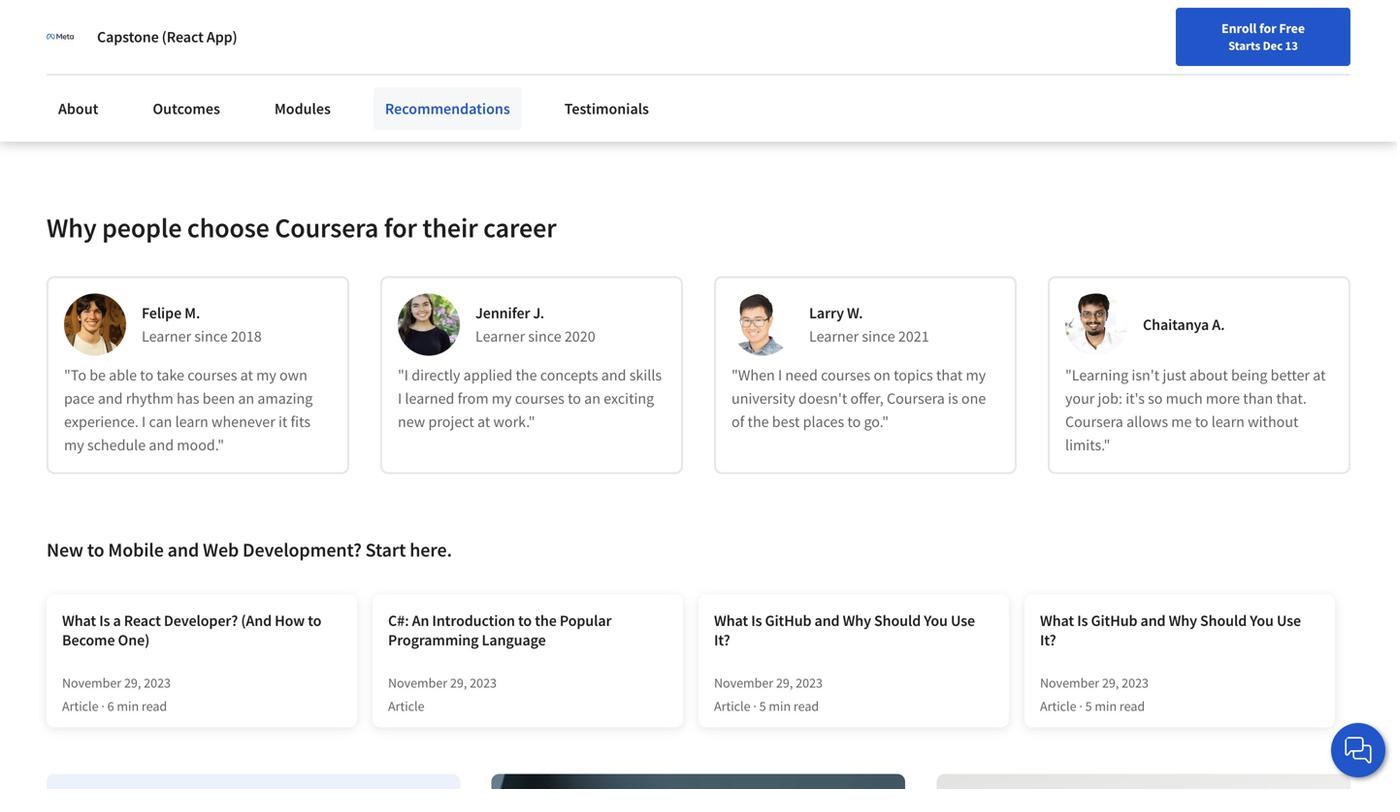 Task type: describe. For each thing, give the bounding box(es) containing it.
start
[[366, 538, 406, 562]]

and inside "i directly applied the concepts and skills i learned from my courses to an exciting new project at work."
[[602, 365, 627, 385]]

introduction
[[432, 611, 515, 630]]

"when i need courses on topics that my university doesn't offer, coursera is one of the best places to go."
[[732, 365, 987, 431]]

since for w.
[[862, 327, 896, 346]]

enroll
[[1222, 19, 1257, 37]]

their
[[423, 211, 478, 244]]

go."
[[864, 412, 889, 431]]

4 29, from the left
[[1103, 674, 1120, 692]]

schedule
[[87, 435, 146, 455]]

amazing
[[258, 389, 313, 408]]

choose
[[187, 211, 270, 244]]

(react
[[162, 27, 204, 47]]

larry
[[810, 303, 844, 323]]

2 horizontal spatial why
[[1169, 611, 1198, 630]]

learn for has
[[175, 412, 208, 431]]

capstone
[[97, 27, 159, 47]]

mood."
[[177, 435, 224, 455]]

1 github from the left
[[765, 611, 812, 630]]

new to mobile and web development? start here.
[[47, 538, 452, 562]]

developer?
[[164, 611, 238, 630]]

degree
[[64, 34, 104, 52]]

since for m.
[[194, 327, 228, 346]]

can
[[149, 412, 172, 431]]

2018
[[231, 327, 262, 346]]

being
[[1232, 365, 1268, 385]]

my inside "when i need courses on topics that my university doesn't offer, coursera is one of the best places to go."
[[966, 365, 987, 385]]

m.
[[185, 303, 200, 323]]

to inside "what is a react developer? (and how to become one)"
[[308, 611, 322, 630]]

article inside november 29, 2023 article
[[388, 697, 425, 715]]

it
[[279, 412, 288, 431]]

me
[[1172, 412, 1193, 431]]

1 november 29, 2023 article · 5 min read from the left
[[714, 674, 823, 715]]

0 vertical spatial coursera
[[275, 211, 379, 244]]

courses inside "to be able to take courses at my own pace and rhythm has been an amazing experience. i can learn whenever it fits my schedule and mood."
[[188, 365, 237, 385]]

coursera image
[[23, 16, 147, 47]]

2023 inside november 29, 2023 article
[[470, 674, 497, 692]]

read inside november 29, 2023 article · 6 min read
[[142, 697, 167, 715]]

article inside november 29, 2023 article · 6 min read
[[62, 697, 99, 715]]

coursera inside the ""learning isn't just about being better at your job: it's so much more than that. coursera allows me to learn without limits.""
[[1066, 412, 1124, 431]]

to right new
[[87, 538, 104, 562]]

doesn't
[[799, 389, 848, 408]]

3 is from the left
[[1078, 611, 1089, 630]]

to inside "when i need courses on topics that my university doesn't offer, coursera is one of the best places to go."
[[848, 412, 861, 431]]

university
[[732, 389, 796, 408]]

c#:
[[388, 611, 409, 630]]

1 it? from the left
[[714, 630, 731, 650]]

so
[[1149, 389, 1163, 408]]

1 use from the left
[[951, 611, 976, 630]]

app)
[[207, 27, 237, 47]]

more inside the ""learning isn't just about being better at your job: it's so much more than that. coursera allows me to learn without limits.""
[[1207, 389, 1241, 408]]

testimonials
[[565, 99, 649, 118]]

become
[[62, 630, 115, 650]]

about
[[1190, 365, 1229, 385]]

why people choose coursera for their career
[[47, 211, 557, 244]]

the inside "i directly applied the concepts and skills i learned from my courses to an exciting new project at work."
[[516, 365, 537, 385]]

one)
[[118, 630, 150, 650]]

november 29, 2023 article · 6 min read
[[62, 674, 171, 715]]

people
[[102, 211, 182, 244]]

november inside november 29, 2023 article
[[388, 674, 448, 692]]

whenever
[[212, 412, 275, 431]]

1 vertical spatial for
[[384, 211, 417, 244]]

recommendations
[[385, 99, 510, 118]]

3 november from the left
[[714, 674, 774, 692]]

2 should from the left
[[1201, 611, 1248, 630]]

my inside "i directly applied the concepts and skills i learned from my courses to an exciting new project at work."
[[492, 389, 512, 408]]

pace
[[64, 389, 95, 408]]

mobile
[[108, 538, 164, 562]]

courses inside "i directly applied the concepts and skills i learned from my courses to an exciting new project at work."
[[515, 389, 565, 408]]

at for better
[[1314, 365, 1327, 385]]

starts
[[1229, 38, 1261, 53]]

dec
[[1264, 38, 1283, 53]]

4 2023 from the left
[[1122, 674, 1149, 692]]

0 horizontal spatial why
[[47, 211, 97, 244]]

2 5 from the left
[[1086, 697, 1093, 715]]

show 8 more button
[[47, 82, 154, 117]]

better
[[1271, 365, 1311, 385]]

on
[[874, 365, 891, 385]]

collection element
[[35, 0, 1363, 148]]

to inside the ""learning isn't just about being better at your job: it's so much more than that. coursera allows me to learn without limits.""
[[1196, 412, 1209, 431]]

meta image
[[47, 23, 74, 50]]

one
[[962, 389, 987, 408]]

directly
[[412, 365, 461, 385]]

1 horizontal spatial why
[[843, 611, 872, 630]]

jennifer
[[476, 303, 530, 323]]

3 29, from the left
[[777, 674, 793, 692]]

4 november from the left
[[1041, 674, 1100, 692]]

best
[[773, 412, 800, 431]]

3 what from the left
[[1041, 611, 1075, 630]]

isn't
[[1132, 365, 1160, 385]]

career
[[484, 211, 557, 244]]

without
[[1249, 412, 1299, 431]]

an inside "to be able to take courses at my own pace and rhythm has been an amazing experience. i can learn whenever it fits my schedule and mood."
[[238, 389, 255, 408]]

exciting
[[604, 389, 655, 408]]

"to be able to take courses at my own pace and rhythm has been an amazing experience. i can learn whenever it fits my schedule and mood."
[[64, 365, 313, 455]]

modules
[[275, 99, 331, 118]]

to inside "i directly applied the concepts and skills i learned from my courses to an exciting new project at work."
[[568, 389, 581, 408]]

2 min from the left
[[769, 697, 791, 715]]

1 what is github and why should you use it? from the left
[[714, 611, 976, 650]]

felipe
[[142, 303, 182, 323]]

capstone (react app)
[[97, 27, 237, 47]]

show
[[62, 91, 95, 108]]

1 5 from the left
[[760, 697, 767, 715]]

2023 inside november 29, 2023 article · 6 min read
[[144, 674, 171, 692]]

degree
[[130, 11, 169, 28]]

outcomes link
[[141, 87, 232, 130]]

fits
[[291, 412, 311, 431]]

learner for felipe
[[142, 327, 191, 346]]

is
[[948, 389, 959, 408]]

development?
[[243, 538, 362, 562]]

much
[[1167, 389, 1203, 408]]

modules link
[[263, 87, 343, 130]]

new
[[398, 412, 425, 431]]

learn for more
[[1212, 412, 1245, 431]]

"to
[[64, 365, 86, 385]]

chaitanya
[[1144, 315, 1210, 334]]

has
[[177, 389, 199, 408]]

an inside "i directly applied the concepts and skills i learned from my courses to an exciting new project at work."
[[585, 389, 601, 408]]

take
[[157, 365, 185, 385]]

is inside "what is a react developer? (and how to become one)"
[[99, 611, 110, 630]]

skills
[[630, 365, 662, 385]]



Task type: vqa. For each thing, say whether or not it's contained in the screenshot.
Lakes,
no



Task type: locate. For each thing, give the bounding box(es) containing it.
1 horizontal spatial coursera
[[887, 389, 945, 408]]

november
[[62, 674, 122, 692], [388, 674, 448, 692], [714, 674, 774, 692], [1041, 674, 1100, 692]]

c#: an introduction to the popular programming language
[[388, 611, 612, 650]]

earn
[[91, 11, 117, 28]]

at inside "to be able to take courses at my own pace and rhythm has been an amazing experience. i can learn whenever it fits my schedule and mood."
[[240, 365, 253, 385]]

1 vertical spatial i
[[398, 389, 402, 408]]

at for courses
[[240, 365, 253, 385]]

i down "i
[[398, 389, 402, 408]]

0 horizontal spatial since
[[194, 327, 228, 346]]

at down the from
[[478, 412, 491, 431]]

0 horizontal spatial an
[[238, 389, 255, 408]]

2 horizontal spatial ·
[[1080, 697, 1083, 715]]

just
[[1163, 365, 1187, 385]]

3 · from the left
[[1080, 697, 1083, 715]]

at
[[240, 365, 253, 385], [1314, 365, 1327, 385], [478, 412, 491, 431]]

i left need
[[779, 365, 783, 385]]

applied
[[464, 365, 513, 385]]

allows
[[1127, 412, 1169, 431]]

2 horizontal spatial min
[[1095, 697, 1117, 715]]

1 horizontal spatial at
[[478, 412, 491, 431]]

my up 'work."'
[[492, 389, 512, 408]]

about link
[[47, 87, 110, 130]]

13
[[1286, 38, 1299, 53]]

1 horizontal spatial ·
[[754, 697, 757, 715]]

learner inside larry w. learner since 2021
[[810, 327, 859, 346]]

since inside "jennifer j. learner since 2020"
[[528, 327, 562, 346]]

2 horizontal spatial at
[[1314, 365, 1327, 385]]

from
[[458, 389, 489, 408]]

for left their
[[384, 211, 417, 244]]

free
[[1280, 19, 1306, 37]]

felipe m. learner since 2018
[[142, 303, 262, 346]]

29, inside november 29, 2023 article
[[450, 674, 467, 692]]

2 since from the left
[[528, 327, 562, 346]]

to inside "to be able to take courses at my own pace and rhythm has been an amazing experience. i can learn whenever it fits my schedule and mood."
[[140, 365, 154, 385]]

why
[[47, 211, 97, 244], [843, 611, 872, 630], [1169, 611, 1198, 630]]

job:
[[1098, 389, 1123, 408]]

0 vertical spatial for
[[1260, 19, 1277, 37]]

1 min from the left
[[117, 697, 139, 715]]

menu item
[[1027, 19, 1152, 83]]

2 november 29, 2023 article · 5 min read from the left
[[1041, 674, 1149, 715]]

testimonials link
[[553, 87, 661, 130]]

0 horizontal spatial it?
[[714, 630, 731, 650]]

0 horizontal spatial should
[[875, 611, 921, 630]]

an up whenever
[[238, 389, 255, 408]]

1 an from the left
[[238, 389, 255, 408]]

work."
[[494, 412, 535, 431]]

2 horizontal spatial i
[[779, 365, 783, 385]]

what inside "what is a react developer? (and how to become one)"
[[62, 611, 96, 630]]

since down w.
[[862, 327, 896, 346]]

w.
[[847, 303, 863, 323]]

more
[[107, 91, 138, 108], [1207, 389, 1241, 408]]

3 2023 from the left
[[796, 674, 823, 692]]

"i
[[398, 365, 409, 385]]

here.
[[410, 538, 452, 562]]

more right 8
[[107, 91, 138, 108]]

0 vertical spatial the
[[516, 365, 537, 385]]

1 read from the left
[[142, 697, 167, 715]]

2 is from the left
[[752, 611, 762, 630]]

0 horizontal spatial use
[[951, 611, 976, 630]]

2 horizontal spatial is
[[1078, 611, 1089, 630]]

since inside larry w. learner since 2021
[[862, 327, 896, 346]]

an down concepts
[[585, 389, 601, 408]]

limits."
[[1066, 435, 1111, 455]]

1 learner from the left
[[142, 327, 191, 346]]

i
[[779, 365, 783, 385], [398, 389, 402, 408], [142, 412, 146, 431]]

programming
[[388, 630, 479, 650]]

2 horizontal spatial coursera
[[1066, 412, 1124, 431]]

been
[[203, 389, 235, 408]]

i inside "i directly applied the concepts and skills i learned from my courses to an exciting new project at work."
[[398, 389, 402, 408]]

rhythm
[[126, 389, 174, 408]]

to right how
[[308, 611, 322, 630]]

learner down jennifer
[[476, 327, 525, 346]]

0 vertical spatial i
[[779, 365, 783, 385]]

coursera inside "when i need courses on topics that my university doesn't offer, coursera is one of the best places to go."
[[887, 389, 945, 408]]

2 horizontal spatial read
[[1120, 697, 1146, 715]]

my down experience.
[[64, 435, 84, 455]]

learned
[[405, 389, 455, 408]]

react
[[124, 611, 161, 630]]

1 horizontal spatial courses
[[515, 389, 565, 408]]

chat with us image
[[1344, 735, 1375, 766]]

0 horizontal spatial learner
[[142, 327, 191, 346]]

1 horizontal spatial should
[[1201, 611, 1248, 630]]

coursera
[[275, 211, 379, 244], [887, 389, 945, 408], [1066, 412, 1124, 431]]

2 horizontal spatial courses
[[821, 365, 871, 385]]

"i directly applied the concepts and skills i learned from my courses to an exciting new project at work."
[[398, 365, 662, 431]]

show 8 more
[[62, 91, 138, 108]]

2 · from the left
[[754, 697, 757, 715]]

0 horizontal spatial courses
[[188, 365, 237, 385]]

1 horizontal spatial for
[[1260, 19, 1277, 37]]

1 2023 from the left
[[144, 674, 171, 692]]

courses up been at left
[[188, 365, 237, 385]]

0 horizontal spatial november 29, 2023 article · 5 min read
[[714, 674, 823, 715]]

learn inside the ""learning isn't just about being better at your job: it's so much more than that. coursera allows me to learn without limits.""
[[1212, 412, 1245, 431]]

learner down larry
[[810, 327, 859, 346]]

0 vertical spatial a
[[120, 11, 127, 28]]

· inside november 29, 2023 article · 6 min read
[[101, 697, 105, 715]]

1 vertical spatial coursera
[[887, 389, 945, 408]]

since inside the felipe m. learner since 2018
[[194, 327, 228, 346]]

at inside "i directly applied the concepts and skills i learned from my courses to an exciting new project at work."
[[478, 412, 491, 431]]

a right 'earn'
[[120, 11, 127, 28]]

2 it? from the left
[[1041, 630, 1057, 650]]

3 since from the left
[[862, 327, 896, 346]]

1 · from the left
[[101, 697, 105, 715]]

1 is from the left
[[99, 611, 110, 630]]

0 horizontal spatial you
[[924, 611, 948, 630]]

courses up 'work."'
[[515, 389, 565, 408]]

learn inside "to be able to take courses at my own pace and rhythm has been an amazing experience. i can learn whenever it fits my schedule and mood."
[[175, 412, 208, 431]]

the
[[516, 365, 537, 385], [748, 412, 769, 431], [535, 611, 557, 630]]

show notifications image
[[1172, 24, 1195, 48]]

more inside show 8 more button
[[107, 91, 138, 108]]

1 horizontal spatial since
[[528, 327, 562, 346]]

1 you from the left
[[924, 611, 948, 630]]

2 article from the left
[[388, 697, 425, 715]]

concepts
[[540, 365, 599, 385]]

need
[[786, 365, 818, 385]]

1 november from the left
[[62, 674, 122, 692]]

0 horizontal spatial at
[[240, 365, 253, 385]]

to up rhythm
[[140, 365, 154, 385]]

at down 2018
[[240, 365, 253, 385]]

2 use from the left
[[1277, 611, 1302, 630]]

a inside "what is a react developer? (and how to become one)"
[[113, 611, 121, 630]]

github
[[765, 611, 812, 630], [1092, 611, 1138, 630]]

1 vertical spatial more
[[1207, 389, 1241, 408]]

for up dec
[[1260, 19, 1277, 37]]

to left "go.""
[[848, 412, 861, 431]]

the right applied in the left top of the page
[[516, 365, 537, 385]]

my up 'one' in the right of the page
[[966, 365, 987, 385]]

1 29, from the left
[[124, 674, 141, 692]]

1 horizontal spatial learn
[[1212, 412, 1245, 431]]

i left can
[[142, 412, 146, 431]]

5
[[760, 697, 767, 715], [1086, 697, 1093, 715]]

2 learner from the left
[[476, 327, 525, 346]]

0 horizontal spatial i
[[142, 412, 146, 431]]

8
[[98, 91, 105, 108]]

0 horizontal spatial learn
[[175, 412, 208, 431]]

2 what is github and why should you use it? from the left
[[1041, 611, 1302, 650]]

places
[[803, 412, 845, 431]]

2 what from the left
[[714, 611, 749, 630]]

1 horizontal spatial min
[[769, 697, 791, 715]]

to down concepts
[[568, 389, 581, 408]]

learner for larry
[[810, 327, 859, 346]]

2 read from the left
[[794, 697, 820, 715]]

1 horizontal spatial it?
[[1041, 630, 1057, 650]]

2 an from the left
[[585, 389, 601, 408]]

learner inside "jennifer j. learner since 2020"
[[476, 327, 525, 346]]

1 horizontal spatial more
[[1207, 389, 1241, 408]]

at right better
[[1314, 365, 1327, 385]]

learn down has
[[175, 412, 208, 431]]

0 horizontal spatial is
[[99, 611, 110, 630]]

about
[[58, 99, 98, 118]]

experience.
[[64, 412, 139, 431]]

you
[[924, 611, 948, 630], [1251, 611, 1274, 630]]

courses up offer,
[[821, 365, 871, 385]]

1 horizontal spatial 5
[[1086, 697, 1093, 715]]

2 github from the left
[[1092, 611, 1138, 630]]

1 horizontal spatial what is github and why should you use it?
[[1041, 611, 1302, 650]]

my left own
[[256, 365, 276, 385]]

3 read from the left
[[1120, 697, 1146, 715]]

1 should from the left
[[875, 611, 921, 630]]

a left react
[[113, 611, 121, 630]]

i inside "when i need courses on topics that my university doesn't offer, coursera is one of the best places to go."
[[779, 365, 783, 385]]

0 horizontal spatial what
[[62, 611, 96, 630]]

1 learn from the left
[[175, 412, 208, 431]]

to inside c#: an introduction to the popular programming language
[[518, 611, 532, 630]]

1 horizontal spatial is
[[752, 611, 762, 630]]

a inside earn a degree degree
[[120, 11, 127, 28]]

1 horizontal spatial an
[[585, 389, 601, 408]]

more down about
[[1207, 389, 1241, 408]]

since down j.
[[528, 327, 562, 346]]

since down m. on the left top
[[194, 327, 228, 346]]

1 what from the left
[[62, 611, 96, 630]]

min inside november 29, 2023 article · 6 min read
[[117, 697, 139, 715]]

2 november from the left
[[388, 674, 448, 692]]

recommendations link
[[374, 87, 522, 130]]

1 horizontal spatial read
[[794, 697, 820, 715]]

1 vertical spatial the
[[748, 412, 769, 431]]

popular
[[560, 611, 612, 630]]

2 vertical spatial i
[[142, 412, 146, 431]]

be
[[89, 365, 106, 385]]

to
[[140, 365, 154, 385], [568, 389, 581, 408], [848, 412, 861, 431], [1196, 412, 1209, 431], [87, 538, 104, 562], [308, 611, 322, 630], [518, 611, 532, 630]]

that
[[937, 365, 963, 385]]

2021
[[899, 327, 930, 346]]

"learning isn't just about being better at your job: it's so much more than that. coursera allows me to learn without limits."
[[1066, 365, 1327, 455]]

learner for jennifer
[[476, 327, 525, 346]]

i inside "to be able to take courses at my own pace and rhythm has been an amazing experience. i can learn whenever it fits my schedule and mood."
[[142, 412, 146, 431]]

at inside the ""learning isn't just about being better at your job: it's so much more than that. coursera allows me to learn without limits.""
[[1314, 365, 1327, 385]]

own
[[280, 365, 308, 385]]

learn
[[175, 412, 208, 431], [1212, 412, 1245, 431]]

0 horizontal spatial more
[[107, 91, 138, 108]]

4 article from the left
[[1041, 697, 1077, 715]]

should
[[875, 611, 921, 630], [1201, 611, 1248, 630]]

2 you from the left
[[1251, 611, 1274, 630]]

2 horizontal spatial learner
[[810, 327, 859, 346]]

"when
[[732, 365, 775, 385]]

1 horizontal spatial what
[[714, 611, 749, 630]]

0 horizontal spatial github
[[765, 611, 812, 630]]

for inside enroll for free starts dec 13
[[1260, 19, 1277, 37]]

0 horizontal spatial what is github and why should you use it?
[[714, 611, 976, 650]]

chaitanya a.
[[1144, 315, 1226, 334]]

1 horizontal spatial you
[[1251, 611, 1274, 630]]

2 horizontal spatial what
[[1041, 611, 1075, 630]]

use
[[951, 611, 976, 630], [1277, 611, 1302, 630]]

my
[[256, 365, 276, 385], [966, 365, 987, 385], [492, 389, 512, 408], [64, 435, 84, 455]]

web
[[203, 538, 239, 562]]

0 vertical spatial more
[[107, 91, 138, 108]]

november 29, 2023 article
[[388, 674, 497, 715]]

0 horizontal spatial coursera
[[275, 211, 379, 244]]

what is a react developer? (and how to become one)
[[62, 611, 322, 650]]

1 horizontal spatial github
[[1092, 611, 1138, 630]]

1 horizontal spatial november 29, 2023 article · 5 min read
[[1041, 674, 1149, 715]]

article
[[62, 697, 99, 715], [388, 697, 425, 715], [714, 697, 751, 715], [1041, 697, 1077, 715]]

3 min from the left
[[1095, 697, 1117, 715]]

learner inside the felipe m. learner since 2018
[[142, 327, 191, 346]]

2 horizontal spatial since
[[862, 327, 896, 346]]

1 horizontal spatial i
[[398, 389, 402, 408]]

the left "popular"
[[535, 611, 557, 630]]

to right introduction
[[518, 611, 532, 630]]

the inside "when i need courses on topics that my university doesn't offer, coursera is one of the best places to go."
[[748, 412, 769, 431]]

the right of
[[748, 412, 769, 431]]

0 horizontal spatial ·
[[101, 697, 105, 715]]

0 horizontal spatial min
[[117, 697, 139, 715]]

0 horizontal spatial 5
[[760, 697, 767, 715]]

earn a degree degree
[[64, 11, 169, 52]]

courses inside "when i need courses on topics that my university doesn't offer, coursera is one of the best places to go."
[[821, 365, 871, 385]]

1 horizontal spatial learner
[[476, 327, 525, 346]]

enroll for free starts dec 13
[[1222, 19, 1306, 53]]

2 29, from the left
[[450, 674, 467, 692]]

2020
[[565, 327, 596, 346]]

1 vertical spatial a
[[113, 611, 121, 630]]

to right me
[[1196, 412, 1209, 431]]

2 learn from the left
[[1212, 412, 1245, 431]]

for
[[1260, 19, 1277, 37], [384, 211, 417, 244]]

learner down felipe
[[142, 327, 191, 346]]

language
[[482, 630, 546, 650]]

1 horizontal spatial use
[[1277, 611, 1302, 630]]

november 29, 2023 article · 5 min read
[[714, 674, 823, 715], [1041, 674, 1149, 715]]

1 since from the left
[[194, 327, 228, 346]]

jennifer j. learner since 2020
[[476, 303, 596, 346]]

project
[[429, 412, 475, 431]]

the inside c#: an introduction to the popular programming language
[[535, 611, 557, 630]]

1 article from the left
[[62, 697, 99, 715]]

0 horizontal spatial for
[[384, 211, 417, 244]]

it's
[[1126, 389, 1145, 408]]

an
[[412, 611, 429, 630]]

2 2023 from the left
[[470, 674, 497, 692]]

learn down than
[[1212, 412, 1245, 431]]

since
[[194, 327, 228, 346], [528, 327, 562, 346], [862, 327, 896, 346]]

november inside november 29, 2023 article · 6 min read
[[62, 674, 122, 692]]

outcomes
[[153, 99, 220, 118]]

what
[[62, 611, 96, 630], [714, 611, 749, 630], [1041, 611, 1075, 630]]

3 learner from the left
[[810, 327, 859, 346]]

2 vertical spatial coursera
[[1066, 412, 1124, 431]]

2 vertical spatial the
[[535, 611, 557, 630]]

0 horizontal spatial read
[[142, 697, 167, 715]]

3 article from the left
[[714, 697, 751, 715]]

since for j.
[[528, 327, 562, 346]]

an
[[238, 389, 255, 408], [585, 389, 601, 408]]

29, inside november 29, 2023 article · 6 min read
[[124, 674, 141, 692]]



